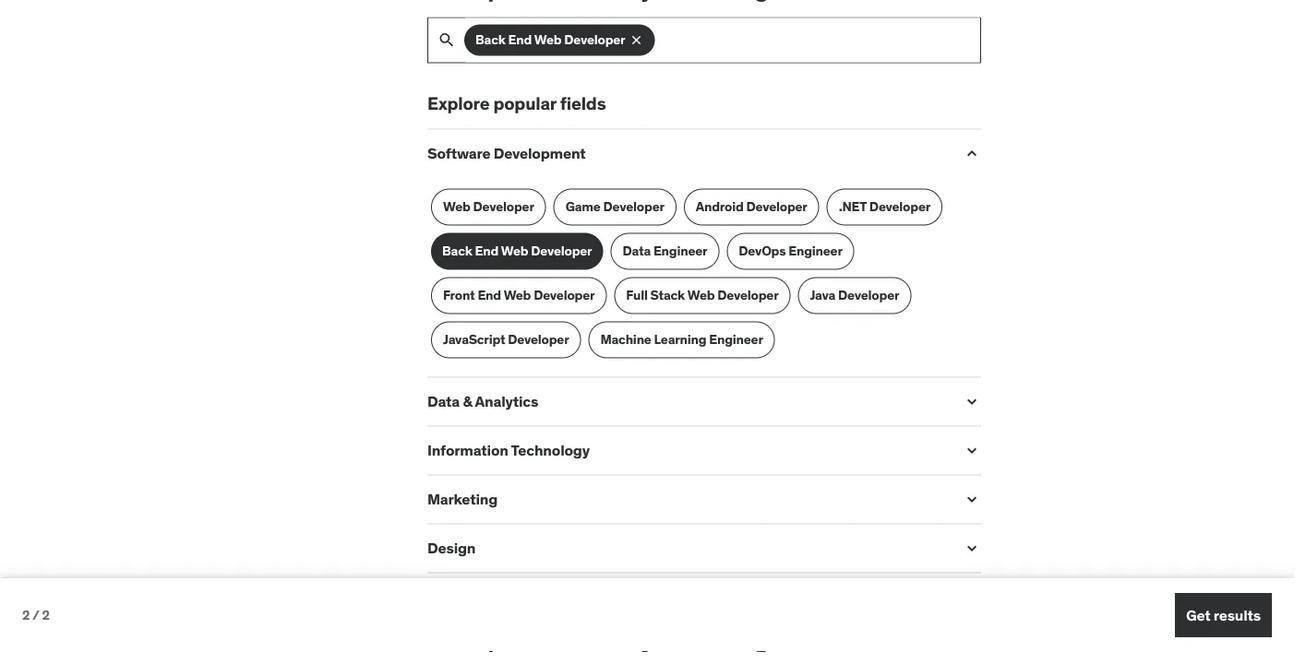 Task type: vqa. For each thing, say whether or not it's contained in the screenshot.
"Management"
no



Task type: describe. For each thing, give the bounding box(es) containing it.
to build in-demand career skills.
[[370, 460, 636, 482]]

engineer for data engineer
[[654, 243, 708, 260]]

software development button
[[428, 144, 948, 163]]

data engineer
[[623, 243, 708, 260]]

career
[[534, 460, 585, 482]]

design
[[428, 539, 476, 558]]

developer inside javascript developer button
[[508, 332, 569, 349]]

fields
[[560, 92, 606, 115]]

.net developer
[[839, 199, 931, 216]]

/
[[32, 607, 39, 624]]

box image
[[932, 451, 994, 491]]

blog
[[295, 566, 322, 583]]

2 2 from the left
[[42, 607, 50, 624]]

udemy
[[99, 566, 140, 583]]

policy
[[592, 566, 625, 583]]

full stack web developer
[[626, 288, 779, 304]]

2 / 2
[[22, 607, 50, 624]]

demand
[[463, 460, 530, 482]]

small image for information technology
[[963, 442, 982, 461]]

devops engineer button
[[727, 234, 855, 270]]

about us link
[[44, 613, 281, 639]]

learning
[[654, 332, 707, 349]]

get results button
[[1175, 594, 1272, 638]]

small image
[[963, 393, 982, 412]]

privacy policy link
[[547, 562, 783, 588]]

0 horizontal spatial back
[[442, 243, 472, 260]]

devops
[[739, 243, 786, 260]]

machine learning engineer
[[601, 332, 763, 349]]

developer inside android developer button
[[747, 199, 808, 216]]

developer down game
[[531, 243, 592, 260]]

0 vertical spatial back end web developer
[[476, 32, 626, 49]]

about us
[[44, 617, 96, 634]]

small image for marketing
[[963, 491, 982, 510]]

0 vertical spatial back
[[476, 32, 506, 49]]

information technology
[[428, 441, 590, 460]]

front end web developer button
[[431, 278, 607, 315]]

1 horizontal spatial engineer
[[709, 332, 763, 349]]

get
[[1186, 606, 1211, 625]]

developer inside .net developer button
[[870, 199, 931, 216]]

machine learning engineer button
[[589, 322, 775, 359]]

web up front end web developer
[[501, 243, 528, 260]]

web down software
[[443, 199, 471, 216]]

full stack web developer button
[[614, 278, 791, 315]]

engineer for devops engineer
[[789, 243, 843, 260]]

web inside button
[[688, 288, 715, 304]]

teach on udemy
[[44, 566, 140, 583]]

information technology button
[[428, 441, 948, 460]]

front end web developer
[[443, 288, 595, 304]]

popular
[[493, 92, 557, 115]]

small image for design
[[963, 540, 982, 559]]

java
[[810, 288, 836, 304]]

submit search image
[[438, 31, 456, 50]]

development
[[494, 144, 586, 163]]

devops engineer
[[739, 243, 843, 260]]

small image for software development
[[963, 145, 982, 163]]

0 vertical spatial back end web developer button
[[464, 25, 655, 56]]

us
[[82, 617, 96, 634]]

to
[[374, 460, 391, 482]]

game developer
[[566, 199, 665, 216]]

build
[[395, 460, 437, 482]]

data engineer button
[[611, 234, 720, 270]]

volkswagen image
[[869, 451, 910, 491]]

1 2 from the left
[[22, 607, 30, 624]]



Task type: locate. For each thing, give the bounding box(es) containing it.
developer inside front end web developer button
[[534, 288, 595, 304]]

back end web developer button up front end web developer
[[431, 234, 603, 270]]

back end web developer button
[[464, 25, 655, 56], [431, 234, 603, 270]]

1 vertical spatial back end web developer
[[442, 243, 592, 260]]

full
[[626, 288, 648, 304]]

skills.
[[589, 460, 636, 482]]

2 horizontal spatial engineer
[[789, 243, 843, 260]]

back end web developer up popular
[[476, 32, 626, 49]]

data & analytics
[[428, 392, 538, 411]]

2 left /
[[22, 607, 30, 624]]

back end web developer
[[476, 32, 626, 49], [442, 243, 592, 260]]

about
[[44, 617, 79, 634]]

developer left deselect image
[[564, 32, 626, 49]]

game
[[566, 199, 601, 216]]

teach on udemy link
[[44, 562, 281, 588]]

web
[[534, 32, 562, 49], [443, 199, 471, 216], [501, 243, 528, 260], [504, 288, 531, 304], [688, 288, 715, 304]]

engineer
[[654, 243, 708, 260], [789, 243, 843, 260], [709, 332, 763, 349]]

end for topmost back end web developer button
[[508, 32, 532, 49]]

developer down front end web developer button
[[508, 332, 569, 349]]

1 horizontal spatial back
[[476, 32, 506, 49]]

end
[[508, 32, 532, 49], [475, 243, 499, 260], [478, 288, 501, 304]]

marketing
[[428, 490, 498, 509]]

web developer
[[443, 199, 534, 216]]

data & analytics button
[[428, 392, 948, 411]]

teach
[[44, 566, 78, 583]]

data up full
[[623, 243, 651, 260]]

.net developer button
[[827, 189, 943, 226]]

1 vertical spatial end
[[475, 243, 499, 260]]

end down web developer button
[[475, 243, 499, 260]]

developer inside java developer button
[[838, 288, 900, 304]]

developer up devops engineer at the right top
[[747, 199, 808, 216]]

2 right /
[[42, 607, 50, 624]]

developer right the java
[[838, 288, 900, 304]]

end right front
[[478, 288, 501, 304]]

stack
[[651, 288, 685, 304]]

Find a profession text field
[[465, 19, 981, 63]]

android developer
[[696, 199, 808, 216]]

1 vertical spatial data
[[428, 392, 460, 411]]

blog link
[[295, 562, 532, 588]]

2
[[22, 607, 30, 624], [42, 607, 50, 624]]

0 vertical spatial end
[[508, 32, 532, 49]]

explore popular fields
[[428, 92, 606, 115]]

engineer up the stack
[[654, 243, 708, 260]]

on
[[81, 566, 96, 583]]

back end web developer up front end web developer
[[442, 243, 592, 260]]

back up front
[[442, 243, 472, 260]]

1 vertical spatial back end web developer button
[[431, 234, 603, 270]]

data
[[623, 243, 651, 260], [428, 392, 460, 411]]

english
[[1159, 545, 1208, 564]]

developer inside web developer button
[[473, 199, 534, 216]]

developer left full
[[534, 288, 595, 304]]

machine
[[601, 332, 652, 349]]

technology
[[511, 441, 590, 460]]

game developer button
[[554, 189, 677, 226]]

results
[[1214, 606, 1261, 625]]

engineer down full stack web developer button
[[709, 332, 763, 349]]

0 horizontal spatial engineer
[[654, 243, 708, 260]]

privacy policy
[[547, 566, 625, 583]]

small image inside english button
[[1137, 546, 1155, 564]]

developer down 'software development'
[[473, 199, 534, 216]]

data for data & analytics
[[428, 392, 460, 411]]

front
[[443, 288, 475, 304]]

privacy
[[547, 566, 588, 583]]

small image
[[963, 145, 982, 163], [963, 442, 982, 461], [963, 491, 982, 510], [963, 540, 982, 559], [1137, 546, 1155, 564]]

deselect image
[[629, 33, 644, 48]]

developer down "devops"
[[718, 288, 779, 304]]

back right submit search icon
[[476, 32, 506, 49]]

get results
[[1186, 606, 1261, 625]]

end up explore popular fields
[[508, 32, 532, 49]]

&
[[463, 392, 472, 411]]

developer right game
[[603, 199, 665, 216]]

marketing button
[[428, 490, 948, 509]]

1 horizontal spatial 2
[[42, 607, 50, 624]]

java developer button
[[798, 278, 912, 315]]

software
[[428, 144, 491, 163]]

end for front end web developer button
[[478, 288, 501, 304]]

.net
[[839, 199, 867, 216]]

back
[[476, 32, 506, 49], [442, 243, 472, 260]]

end inside front end web developer button
[[478, 288, 501, 304]]

javascript
[[443, 332, 505, 349]]

analytics
[[475, 392, 538, 411]]

in-
[[440, 460, 463, 482]]

2 vertical spatial end
[[478, 288, 501, 304]]

english button
[[1121, 537, 1250, 574]]

javascript developer
[[443, 332, 569, 349]]

nasdaq image
[[741, 451, 847, 491]]

web right the stack
[[688, 288, 715, 304]]

data inside button
[[623, 243, 651, 260]]

information
[[428, 441, 509, 460]]

data for data engineer
[[623, 243, 651, 260]]

android developer button
[[684, 189, 820, 226]]

end for the bottommost back end web developer button
[[475, 243, 499, 260]]

0 vertical spatial data
[[623, 243, 651, 260]]

1 horizontal spatial data
[[623, 243, 651, 260]]

0 horizontal spatial 2
[[22, 607, 30, 624]]

software development
[[428, 144, 586, 163]]

explore
[[428, 92, 490, 115]]

1 vertical spatial back
[[442, 243, 472, 260]]

web up popular
[[534, 32, 562, 49]]

data left the &
[[428, 392, 460, 411]]

developer
[[564, 32, 626, 49], [473, 199, 534, 216], [603, 199, 665, 216], [747, 199, 808, 216], [870, 199, 931, 216], [531, 243, 592, 260], [534, 288, 595, 304], [718, 288, 779, 304], [838, 288, 900, 304], [508, 332, 569, 349]]

javascript developer button
[[431, 322, 581, 359]]

android
[[696, 199, 744, 216]]

web developer button
[[431, 189, 546, 226]]

developer right .net
[[870, 199, 931, 216]]

design button
[[428, 539, 948, 558]]

developer inside game developer button
[[603, 199, 665, 216]]

engineer up the java
[[789, 243, 843, 260]]

developer inside full stack web developer button
[[718, 288, 779, 304]]

web up javascript developer
[[504, 288, 531, 304]]

java developer
[[810, 288, 900, 304]]

back end web developer button up fields
[[464, 25, 655, 56]]

0 horizontal spatial data
[[428, 392, 460, 411]]



